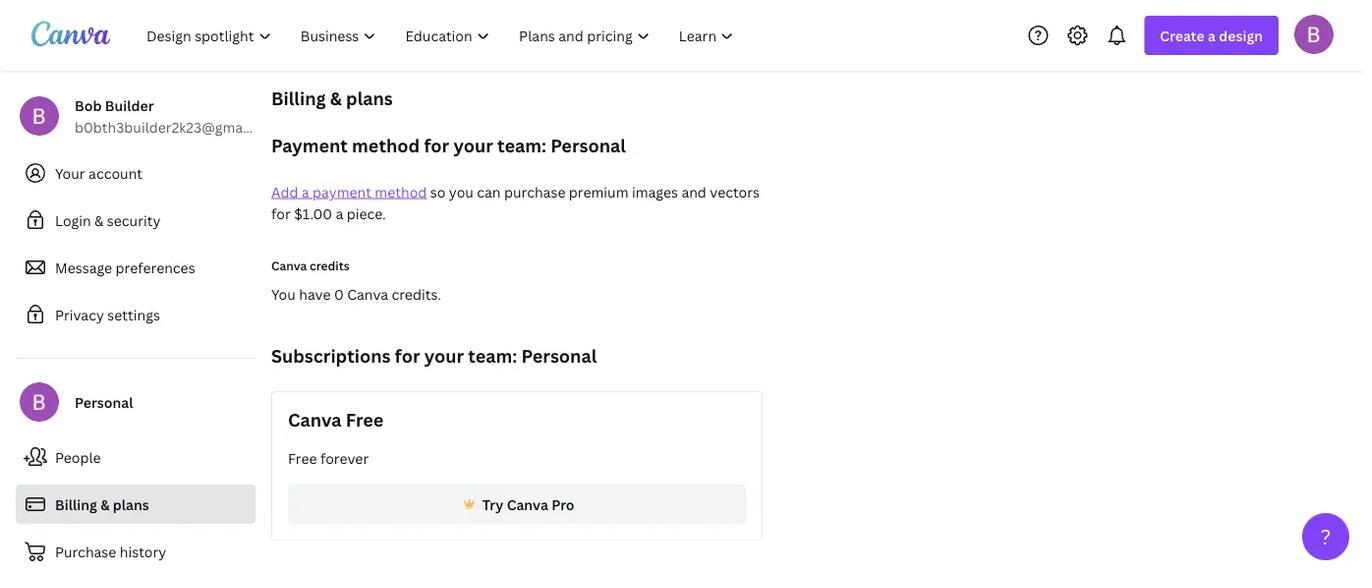 Task type: locate. For each thing, give the bounding box(es) containing it.
account
[[89, 164, 143, 182]]

message
[[55, 258, 112, 277]]

0 horizontal spatial for
[[271, 204, 291, 223]]

billing
[[271, 86, 326, 110], [55, 495, 97, 514]]

you
[[271, 285, 296, 303]]

plans up "payment"
[[346, 86, 393, 110]]

1 vertical spatial team:
[[468, 344, 517, 368]]

billing & plans up "payment"
[[271, 86, 393, 110]]

0 vertical spatial a
[[1208, 26, 1216, 45]]

for up so
[[424, 133, 449, 157]]

canva right "try"
[[507, 495, 549, 514]]

for
[[424, 133, 449, 157], [271, 204, 291, 223], [395, 344, 420, 368]]

your
[[454, 133, 493, 157], [425, 344, 464, 368]]

personal
[[551, 133, 626, 157], [522, 344, 597, 368], [75, 393, 133, 411]]

1 vertical spatial method
[[375, 182, 427, 201]]

a inside dropdown button
[[1208, 26, 1216, 45]]

plans
[[346, 86, 393, 110], [113, 495, 149, 514]]

your account link
[[16, 153, 256, 193]]

free forever
[[288, 449, 369, 468]]

2 horizontal spatial for
[[424, 133, 449, 157]]

a right add
[[302, 182, 309, 201]]

1 vertical spatial a
[[302, 182, 309, 201]]

0 vertical spatial team:
[[497, 133, 547, 157]]

billing & plans
[[271, 86, 393, 110], [55, 495, 149, 514]]

method up the add a payment method
[[352, 133, 420, 157]]

try canva pro button
[[288, 485, 746, 524]]

1 horizontal spatial a
[[336, 204, 343, 223]]

for down credits.
[[395, 344, 420, 368]]

purchase history link
[[16, 532, 256, 571]]

1 horizontal spatial plans
[[346, 86, 393, 110]]

& for the billing & plans link
[[100, 495, 110, 514]]

add a payment method link
[[271, 182, 427, 201]]

credits
[[310, 257, 350, 273]]

you
[[449, 182, 474, 201]]

& up "payment"
[[330, 86, 342, 110]]

a
[[1208, 26, 1216, 45], [302, 182, 309, 201], [336, 204, 343, 223]]

bob
[[75, 96, 102, 115]]

payment method for your team: personal
[[271, 133, 626, 157]]

builder
[[105, 96, 154, 115]]

& right login
[[94, 211, 104, 230]]

privacy settings link
[[16, 295, 256, 334]]

0
[[334, 285, 344, 303]]

0 horizontal spatial a
[[302, 182, 309, 201]]

payment
[[271, 133, 348, 157]]

& for login & security link
[[94, 211, 104, 230]]

a inside so you can purchase premium images and vectors for $1.00 a piece.
[[336, 204, 343, 223]]

a left design
[[1208, 26, 1216, 45]]

for down add
[[271, 204, 291, 223]]

message preferences link
[[16, 248, 256, 287]]

try
[[482, 495, 504, 514]]

canva free
[[288, 408, 384, 432]]

0 horizontal spatial plans
[[113, 495, 149, 514]]

images
[[632, 182, 678, 201]]

people
[[55, 448, 101, 467]]

purchase history
[[55, 542, 166, 561]]

free up forever
[[346, 408, 384, 432]]

try canva pro
[[482, 495, 575, 514]]

method left so
[[375, 182, 427, 201]]

2 vertical spatial a
[[336, 204, 343, 223]]

so
[[430, 182, 446, 201]]

1 vertical spatial billing
[[55, 495, 97, 514]]

your up the you
[[454, 133, 493, 157]]

a for design
[[1208, 26, 1216, 45]]

canva credits
[[271, 257, 350, 273]]

you have 0 canva credits.
[[271, 285, 441, 303]]

0 vertical spatial billing & plans
[[271, 86, 393, 110]]

1 vertical spatial free
[[288, 449, 317, 468]]

premium
[[569, 182, 629, 201]]

team:
[[497, 133, 547, 157], [468, 344, 517, 368]]

method
[[352, 133, 420, 157], [375, 182, 427, 201]]

canva right 0
[[347, 285, 388, 303]]

create a design button
[[1145, 16, 1279, 55]]

a down payment
[[336, 204, 343, 223]]

1 vertical spatial your
[[425, 344, 464, 368]]

have
[[299, 285, 331, 303]]

2 vertical spatial &
[[100, 495, 110, 514]]

0 vertical spatial billing
[[271, 86, 326, 110]]

login & security link
[[16, 201, 256, 240]]

free left forever
[[288, 449, 317, 468]]

history
[[120, 542, 166, 561]]

billing & plans up purchase history
[[55, 495, 149, 514]]

& inside login & security link
[[94, 211, 104, 230]]

1 vertical spatial plans
[[113, 495, 149, 514]]

forever
[[320, 449, 369, 468]]

can
[[477, 182, 501, 201]]

& up purchase history
[[100, 495, 110, 514]]

create
[[1161, 26, 1205, 45]]

$1.00
[[294, 204, 332, 223]]

billing up "payment"
[[271, 86, 326, 110]]

your down credits.
[[425, 344, 464, 368]]

canva
[[271, 257, 307, 273], [347, 285, 388, 303], [288, 408, 342, 432], [507, 495, 549, 514]]

1 horizontal spatial billing
[[271, 86, 326, 110]]

plans down people link at the left bottom of the page
[[113, 495, 149, 514]]

subscriptions
[[271, 344, 391, 368]]

1 vertical spatial personal
[[522, 344, 597, 368]]

free
[[346, 408, 384, 432], [288, 449, 317, 468]]

security
[[107, 211, 161, 230]]

2 horizontal spatial a
[[1208, 26, 1216, 45]]

2 vertical spatial for
[[395, 344, 420, 368]]

0 vertical spatial free
[[346, 408, 384, 432]]

& inside the billing & plans link
[[100, 495, 110, 514]]

1 vertical spatial for
[[271, 204, 291, 223]]

0 horizontal spatial billing & plans
[[55, 495, 149, 514]]

billing down 'people'
[[55, 495, 97, 514]]

purchase
[[504, 182, 566, 201]]

and
[[682, 182, 707, 201]]

0 vertical spatial your
[[454, 133, 493, 157]]

1 vertical spatial &
[[94, 211, 104, 230]]

&
[[330, 86, 342, 110], [94, 211, 104, 230], [100, 495, 110, 514]]



Task type: describe. For each thing, give the bounding box(es) containing it.
your account
[[55, 164, 143, 182]]

pro
[[552, 495, 575, 514]]

subscriptions for your team: personal
[[271, 344, 597, 368]]

0 vertical spatial personal
[[551, 133, 626, 157]]

? button
[[1303, 513, 1350, 560]]

purchase
[[55, 542, 116, 561]]

0 vertical spatial method
[[352, 133, 420, 157]]

bob builder b0bth3builder2k23@gmail.com
[[75, 96, 283, 136]]

canva inside button
[[507, 495, 549, 514]]

canva up the 'you' on the left of page
[[271, 257, 307, 273]]

a for payment
[[302, 182, 309, 201]]

1 horizontal spatial for
[[395, 344, 420, 368]]

vectors
[[710, 182, 760, 201]]

message preferences
[[55, 258, 195, 277]]

create a design
[[1161, 26, 1263, 45]]

canva up free forever at the bottom left
[[288, 408, 342, 432]]

privacy settings
[[55, 305, 160, 324]]

piece.
[[347, 204, 386, 223]]

1 horizontal spatial free
[[346, 408, 384, 432]]

b0bth3builder2k23@gmail.com
[[75, 117, 283, 136]]

top level navigation element
[[134, 16, 751, 55]]

0 horizontal spatial free
[[288, 449, 317, 468]]

?
[[1321, 523, 1332, 551]]

design
[[1219, 26, 1263, 45]]

0 vertical spatial &
[[330, 86, 342, 110]]

payment
[[313, 182, 372, 201]]

people link
[[16, 438, 256, 477]]

1 horizontal spatial billing & plans
[[271, 86, 393, 110]]

login
[[55, 211, 91, 230]]

so you can purchase premium images and vectors for $1.00 a piece.
[[271, 182, 760, 223]]

add
[[271, 182, 298, 201]]

login & security
[[55, 211, 161, 230]]

bob builder image
[[1295, 15, 1334, 54]]

0 vertical spatial plans
[[346, 86, 393, 110]]

0 horizontal spatial billing
[[55, 495, 97, 514]]

for inside so you can purchase premium images and vectors for $1.00 a piece.
[[271, 204, 291, 223]]

preferences
[[116, 258, 195, 277]]

2 vertical spatial personal
[[75, 393, 133, 411]]

0 vertical spatial for
[[424, 133, 449, 157]]

credits.
[[392, 285, 441, 303]]

add a payment method
[[271, 182, 427, 201]]

your
[[55, 164, 85, 182]]

settings
[[107, 305, 160, 324]]

1 vertical spatial billing & plans
[[55, 495, 149, 514]]

billing & plans link
[[16, 485, 256, 524]]

privacy
[[55, 305, 104, 324]]



Task type: vqa. For each thing, say whether or not it's contained in the screenshot.
Search search field on the top of the page
no



